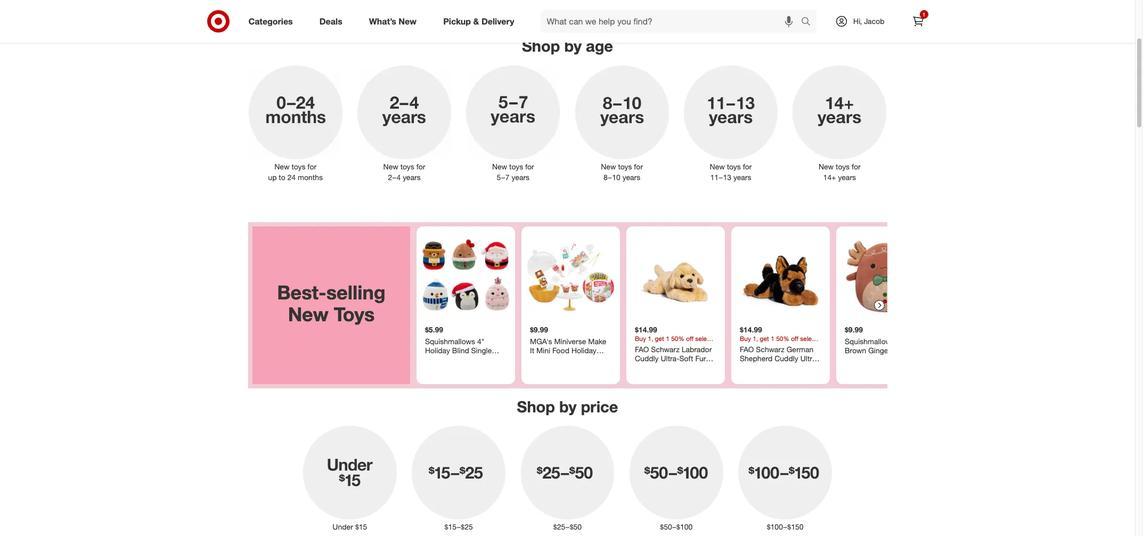 Task type: describe. For each thing, give the bounding box(es) containing it.
shepherd
[[740, 354, 773, 363]]

new for new toys for 2–4 years
[[384, 162, 399, 171]]

hi, jacob
[[854, 17, 885, 26]]

24
[[288, 173, 296, 182]]

new inside best-selling new toys
[[288, 303, 328, 326]]

soft inside fao schwarz german shepherd cuddly ultra- soft fur 15" stuffed animal
[[740, 363, 754, 372]]

new for new toys for 14+ years
[[819, 162, 834, 171]]

little
[[868, 355, 885, 364]]

fao schwarz labrador cuddly ultra-soft fur 15" stuffed animal
[[635, 344, 712, 372]]

$5.99 squishmallows 4" holiday blind single plush in a capsule
[[425, 325, 492, 364]]

to
[[279, 173, 286, 182]]

for for new toys for 14+ years
[[852, 162, 861, 171]]

labrador
[[682, 344, 712, 354]]

$100–$150
[[767, 522, 804, 531]]

by for price
[[560, 397, 577, 416]]

gingerbread
[[869, 346, 911, 355]]

1 vertical spatial mini
[[560, 355, 573, 364]]

5–7
[[497, 173, 510, 182]]

pickup & delivery link
[[435, 10, 528, 33]]

it
[[530, 346, 534, 355]]

4"
[[477, 336, 485, 346]]

0 horizontal spatial mini
[[536, 346, 550, 355]]

2–4
[[388, 173, 401, 182]]

german
[[787, 344, 814, 354]]

years for 2–4 years
[[403, 173, 421, 182]]

miniverse
[[554, 336, 586, 346]]

$14.99 for fao schwarz labrador cuddly ultra-soft fur 15" stuffed animal
[[635, 325, 657, 334]]

new for new toys for up to 24 months
[[275, 162, 290, 171]]

new toys for up to 24 months
[[268, 162, 323, 182]]

fao for fao schwarz german shepherd cuddly ultra- soft fur 15" stuffed animal
[[740, 344, 754, 354]]

11–13
[[711, 173, 732, 182]]

jacob
[[865, 17, 885, 26]]

squishmallows 4" holiday blind single plush in a capsule image
[[421, 231, 511, 321]]

under $15 link
[[296, 424, 405, 533]]

plush inside $5.99 squishmallows 4" holiday blind single plush in a capsule
[[425, 355, 444, 364]]

14+
[[824, 173, 837, 182]]

mga's
[[530, 336, 552, 346]]

collectibles
[[530, 364, 569, 373]]

$25–$50 link
[[514, 424, 622, 533]]

age
[[586, 36, 614, 56]]

by for age
[[565, 36, 582, 56]]

fao for fao schwarz labrador cuddly ultra-soft fur 15" stuffed animal
[[635, 344, 649, 354]]

under $15
[[333, 522, 367, 531]]

$5.99
[[425, 325, 443, 334]]

new toys for 14+ years
[[819, 162, 861, 182]]

years for 11–13 years
[[734, 173, 752, 182]]

$9.99 for $9.99 mga's miniverse make it mini food holiday series 1 mini collectibles
[[530, 325, 548, 334]]

toys for up
[[292, 162, 306, 171]]

stuffed inside fao schwarz german shepherd cuddly ultra- soft fur 15" stuffed animal
[[782, 363, 806, 372]]

months
[[298, 173, 323, 182]]

best-selling new toys
[[277, 281, 386, 326]]

cuddly inside fao schwarz german shepherd cuddly ultra- soft fur 15" stuffed animal
[[775, 354, 799, 363]]

$15–$25
[[445, 522, 473, 531]]

&
[[474, 16, 479, 26]]

holiday inside $5.99 squishmallows 4" holiday blind single plush in a capsule
[[425, 346, 450, 355]]

$15
[[355, 522, 367, 531]]

$9.99 for $9.99 squishmallows 8" brown gingerbread axolot little plush
[[845, 325, 863, 334]]

new right what's
[[399, 16, 417, 26]]

for for new toys for up to 24 months
[[308, 162, 317, 171]]

for for new toys for 5–7 years
[[526, 162, 535, 171]]

toys for 11–13
[[727, 162, 741, 171]]

shop for shop by price
[[517, 397, 555, 416]]

cuddly inside fao schwarz labrador cuddly ultra-soft fur 15" stuffed animal
[[635, 354, 659, 363]]

15" inside fao schwarz german shepherd cuddly ultra- soft fur 15" stuffed animal
[[769, 363, 780, 372]]

best-
[[277, 281, 326, 303]]

shop by price
[[517, 397, 619, 416]]

years for 14+ years
[[839, 173, 857, 182]]

for for new toys for 2–4 years
[[417, 162, 426, 171]]

$14.99 for fao schwarz german shepherd cuddly ultra- soft fur 15" stuffed animal
[[740, 325, 762, 334]]



Task type: locate. For each thing, give the bounding box(es) containing it.
0 horizontal spatial soft
[[680, 354, 694, 363]]

0 horizontal spatial 15"
[[635, 363, 647, 372]]

4 years from the left
[[734, 173, 752, 182]]

1 for from the left
[[308, 162, 317, 171]]

3 years from the left
[[623, 173, 641, 182]]

0 horizontal spatial cuddly
[[635, 354, 659, 363]]

new inside new toys for 5–7 years
[[493, 162, 508, 171]]

$100–$150 link
[[731, 424, 840, 533]]

$9.99 inside $9.99 squishmallows 8" brown gingerbread axolot little plush
[[845, 325, 863, 334]]

new inside new toys for 11–13 years
[[710, 162, 725, 171]]

fao schwarz labrador cuddly ultra-soft fur 15" stuffed animal image
[[631, 231, 721, 321]]

stuffed
[[649, 363, 673, 372], [782, 363, 806, 372]]

animal inside fao schwarz labrador cuddly ultra-soft fur 15" stuffed animal
[[675, 363, 697, 372]]

squishmallows up brown
[[845, 336, 895, 346]]

plush down gingerbread
[[887, 355, 905, 364]]

1 horizontal spatial fur
[[756, 363, 767, 372]]

soft down shepherd
[[740, 363, 754, 372]]

0 horizontal spatial ultra-
[[661, 354, 680, 363]]

toys inside new toys for 2–4 years
[[401, 162, 415, 171]]

2 $14.99 from the left
[[740, 325, 762, 334]]

shop by age
[[522, 36, 614, 56]]

new for new toys for 8–10 years
[[601, 162, 616, 171]]

2 cuddly from the left
[[775, 354, 799, 363]]

toys up 2–4
[[401, 162, 415, 171]]

new up 8–10
[[601, 162, 616, 171]]

toys
[[292, 162, 306, 171], [401, 162, 415, 171], [510, 162, 524, 171], [619, 162, 632, 171], [727, 162, 741, 171], [836, 162, 850, 171]]

animal down labrador
[[675, 363, 697, 372]]

3 toys from the left
[[510, 162, 524, 171]]

for inside new toys for 11–13 years
[[743, 162, 752, 171]]

squishmallows
[[425, 336, 475, 346], [845, 336, 895, 346]]

1 cuddly from the left
[[635, 354, 659, 363]]

$50–$100 link
[[622, 424, 731, 533]]

plush
[[425, 355, 444, 364], [887, 355, 905, 364]]

0 horizontal spatial schwarz
[[651, 344, 680, 354]]

$9.99
[[530, 325, 548, 334], [845, 325, 863, 334]]

2 stuffed from the left
[[782, 363, 806, 372]]

0 vertical spatial by
[[565, 36, 582, 56]]

new for new toys for 5–7 years
[[493, 162, 508, 171]]

$15–$25 link
[[405, 424, 514, 533]]

0 vertical spatial shop
[[522, 36, 561, 56]]

2 toys from the left
[[401, 162, 415, 171]]

$9.99 mga's miniverse make it mini food holiday series 1 mini collectibles
[[530, 325, 607, 373]]

single
[[471, 346, 492, 355]]

1 vertical spatial by
[[560, 397, 577, 416]]

for for new toys for 8–10 years
[[635, 162, 643, 171]]

holiday inside $9.99 mga's miniverse make it mini food holiday series 1 mini collectibles
[[572, 346, 597, 355]]

new for new toys for 11–13 years
[[710, 162, 725, 171]]

mini down food
[[560, 355, 573, 364]]

selling
[[326, 281, 386, 303]]

for
[[308, 162, 317, 171], [417, 162, 426, 171], [526, 162, 535, 171], [635, 162, 643, 171], [743, 162, 752, 171], [852, 162, 861, 171]]

schwarz up shepherd
[[756, 344, 785, 354]]

years right 8–10
[[623, 173, 641, 182]]

15"
[[635, 363, 647, 372], [769, 363, 780, 372]]

toys up 14+
[[836, 162, 850, 171]]

1 link
[[907, 10, 930, 33]]

ultra-
[[661, 354, 680, 363], [801, 354, 819, 363]]

2 plush from the left
[[887, 355, 905, 364]]

search button
[[797, 10, 823, 35]]

fao inside fao schwarz german shepherd cuddly ultra- soft fur 15" stuffed animal
[[740, 344, 754, 354]]

2 schwarz from the left
[[756, 344, 785, 354]]

fao
[[635, 344, 649, 354], [740, 344, 754, 354]]

new inside new toys for 2–4 years
[[384, 162, 399, 171]]

mini down "mga's"
[[536, 346, 550, 355]]

soft down labrador
[[680, 354, 694, 363]]

pickup
[[444, 16, 471, 26]]

years inside new toys for 11–13 years
[[734, 173, 752, 182]]

toys inside new toys for 14+ years
[[836, 162, 850, 171]]

what's new link
[[360, 10, 430, 33]]

toys for 8–10
[[619, 162, 632, 171]]

schwarz inside fao schwarz labrador cuddly ultra-soft fur 15" stuffed animal
[[651, 344, 680, 354]]

1 down food
[[553, 355, 557, 364]]

plush inside $9.99 squishmallows 8" brown gingerbread axolot little plush
[[887, 355, 905, 364]]

up
[[268, 173, 277, 182]]

new left toys on the bottom left of page
[[288, 303, 328, 326]]

6 for from the left
[[852, 162, 861, 171]]

0 vertical spatial 1
[[923, 11, 926, 18]]

1 horizontal spatial schwarz
[[756, 344, 785, 354]]

schwarz
[[651, 344, 680, 354], [756, 344, 785, 354]]

food
[[552, 346, 570, 355]]

1 horizontal spatial $9.99
[[845, 325, 863, 334]]

8–10
[[604, 173, 621, 182]]

new toys for 11–13 years
[[710, 162, 752, 182]]

squishmallows 8" brown gingerbread axolot little plush image
[[841, 231, 931, 321]]

1 horizontal spatial soft
[[740, 363, 754, 372]]

years
[[403, 173, 421, 182], [512, 173, 530, 182], [623, 173, 641, 182], [734, 173, 752, 182], [839, 173, 857, 182]]

squishmallows inside $9.99 squishmallows 8" brown gingerbread axolot little plush
[[845, 336, 895, 346]]

for inside new toys for 14+ years
[[852, 162, 861, 171]]

for inside new toys for 5–7 years
[[526, 162, 535, 171]]

1 horizontal spatial fao
[[740, 344, 754, 354]]

holiday
[[425, 346, 450, 355], [572, 346, 597, 355]]

toys for 5–7
[[510, 162, 524, 171]]

soft inside fao schwarz labrador cuddly ultra-soft fur 15" stuffed animal
[[680, 354, 694, 363]]

deals
[[320, 16, 343, 26]]

toys up 5–7
[[510, 162, 524, 171]]

6 toys from the left
[[836, 162, 850, 171]]

toys inside new toys for up to 24 months
[[292, 162, 306, 171]]

years right 2–4
[[403, 173, 421, 182]]

fur down shepherd
[[756, 363, 767, 372]]

2 $9.99 from the left
[[845, 325, 863, 334]]

years for 8–10 years
[[623, 173, 641, 182]]

0 vertical spatial fur
[[696, 354, 706, 363]]

5 toys from the left
[[727, 162, 741, 171]]

pickup & delivery
[[444, 16, 515, 26]]

0 horizontal spatial $9.99
[[530, 325, 548, 334]]

0 horizontal spatial holiday
[[425, 346, 450, 355]]

1 horizontal spatial mini
[[560, 355, 573, 364]]

1 horizontal spatial plush
[[887, 355, 905, 364]]

series
[[530, 355, 551, 364]]

years for 5–7 years
[[512, 173, 530, 182]]

1 horizontal spatial animal
[[740, 372, 763, 381]]

$9.99 squishmallows 8" brown gingerbread axolot little plush
[[845, 325, 911, 364]]

new
[[399, 16, 417, 26], [275, 162, 290, 171], [384, 162, 399, 171], [493, 162, 508, 171], [601, 162, 616, 171], [710, 162, 725, 171], [819, 162, 834, 171], [288, 303, 328, 326]]

toys up 8–10
[[619, 162, 632, 171]]

15" inside fao schwarz labrador cuddly ultra-soft fur 15" stuffed animal
[[635, 363, 647, 372]]

shop for shop by age
[[522, 36, 561, 56]]

0 horizontal spatial 1
[[553, 355, 557, 364]]

under
[[333, 522, 353, 531]]

years inside new toys for 2–4 years
[[403, 173, 421, 182]]

carousel region
[[248, 222, 935, 388]]

for inside new toys for up to 24 months
[[308, 162, 317, 171]]

for inside new toys for 2–4 years
[[417, 162, 426, 171]]

toys for 2–4
[[401, 162, 415, 171]]

delivery
[[482, 16, 515, 26]]

1 horizontal spatial ultra-
[[801, 354, 819, 363]]

toys up 24
[[292, 162, 306, 171]]

squishmallows for blind
[[425, 336, 475, 346]]

0 horizontal spatial squishmallows
[[425, 336, 475, 346]]

$9.99 inside $9.99 mga's miniverse make it mini food holiday series 1 mini collectibles
[[530, 325, 548, 334]]

1 horizontal spatial squishmallows
[[845, 336, 895, 346]]

0 vertical spatial mini
[[536, 346, 550, 355]]

new toys for 2–4 years
[[384, 162, 426, 182]]

price
[[581, 397, 619, 416]]

squishmallows inside $5.99 squishmallows 4" holiday blind single plush in a capsule
[[425, 336, 475, 346]]

new inside new toys for 14+ years
[[819, 162, 834, 171]]

0 horizontal spatial plush
[[425, 355, 444, 364]]

1 toys from the left
[[292, 162, 306, 171]]

brown
[[845, 346, 867, 355]]

$14.99 up shepherd
[[740, 325, 762, 334]]

squishmallows up blind
[[425, 336, 475, 346]]

$14.99
[[635, 325, 657, 334], [740, 325, 762, 334]]

1 plush from the left
[[425, 355, 444, 364]]

years inside new toys for 14+ years
[[839, 173, 857, 182]]

ultra- inside fao schwarz labrador cuddly ultra-soft fur 15" stuffed animal
[[661, 354, 680, 363]]

0 horizontal spatial stuffed
[[649, 363, 673, 372]]

years inside new toys for 8–10 years
[[623, 173, 641, 182]]

0 horizontal spatial fur
[[696, 354, 706, 363]]

new inside new toys for 8–10 years
[[601, 162, 616, 171]]

stuffed inside fao schwarz labrador cuddly ultra-soft fur 15" stuffed animal
[[649, 363, 673, 372]]

by
[[565, 36, 582, 56], [560, 397, 577, 416]]

1 ultra- from the left
[[661, 354, 680, 363]]

1 schwarz from the left
[[651, 344, 680, 354]]

new up 5–7
[[493, 162, 508, 171]]

new toys for 8–10 years
[[601, 162, 643, 182]]

schwarz for ultra-
[[651, 344, 680, 354]]

fao schwarz german shepherd cuddly ultra-soft fur 15" stuffed animal image
[[736, 231, 826, 321]]

years right 11–13
[[734, 173, 752, 182]]

1 years from the left
[[403, 173, 421, 182]]

holiday up the in
[[425, 346, 450, 355]]

toys
[[334, 303, 375, 326]]

3 for from the left
[[526, 162, 535, 171]]

deals link
[[311, 10, 356, 33]]

1 vertical spatial soft
[[740, 363, 754, 372]]

new up 14+
[[819, 162, 834, 171]]

1 horizontal spatial cuddly
[[775, 354, 799, 363]]

fao right make
[[635, 344, 649, 354]]

1 vertical spatial 1
[[553, 355, 557, 364]]

what's
[[369, 16, 397, 26]]

0 horizontal spatial fao
[[635, 344, 649, 354]]

$25–$50
[[554, 522, 582, 531]]

years inside new toys for 5–7 years
[[512, 173, 530, 182]]

fao schwarz german shepherd cuddly ultra- soft fur 15" stuffed animal
[[740, 344, 819, 381]]

fur down labrador
[[696, 354, 706, 363]]

2 for from the left
[[417, 162, 426, 171]]

1
[[923, 11, 926, 18], [553, 355, 557, 364]]

1 vertical spatial fur
[[756, 363, 767, 372]]

2 15" from the left
[[769, 363, 780, 372]]

in
[[446, 355, 452, 364]]

animal down shepherd
[[740, 372, 763, 381]]

1 horizontal spatial holiday
[[572, 346, 597, 355]]

years right 14+
[[839, 173, 857, 182]]

new inside new toys for up to 24 months
[[275, 162, 290, 171]]

search
[[797, 17, 823, 27]]

for for new toys for 11–13 years
[[743, 162, 752, 171]]

1 $14.99 from the left
[[635, 325, 657, 334]]

2 squishmallows from the left
[[845, 336, 895, 346]]

5 years from the left
[[839, 173, 857, 182]]

holiday down make
[[572, 346, 597, 355]]

what's new
[[369, 16, 417, 26]]

by left the price
[[560, 397, 577, 416]]

fao inside fao schwarz labrador cuddly ultra-soft fur 15" stuffed animal
[[635, 344, 649, 354]]

by left age
[[565, 36, 582, 56]]

What can we help you find? suggestions appear below search field
[[541, 10, 804, 33]]

plush left the in
[[425, 355, 444, 364]]

1 15" from the left
[[635, 363, 647, 372]]

mini
[[536, 346, 550, 355], [560, 355, 573, 364]]

1 fao from the left
[[635, 344, 649, 354]]

$9.99 up brown
[[845, 325, 863, 334]]

toys for 14+
[[836, 162, 850, 171]]

new toys for 5–7 years
[[493, 162, 535, 182]]

0 horizontal spatial $14.99
[[635, 325, 657, 334]]

1 horizontal spatial 1
[[923, 11, 926, 18]]

8"
[[897, 336, 905, 346]]

$9.99 up "mga's"
[[530, 325, 548, 334]]

1 horizontal spatial stuffed
[[782, 363, 806, 372]]

categories
[[249, 16, 293, 26]]

toys inside new toys for 11–13 years
[[727, 162, 741, 171]]

2 years from the left
[[512, 173, 530, 182]]

1 vertical spatial shop
[[517, 397, 555, 416]]

4 toys from the left
[[619, 162, 632, 171]]

schwarz inside fao schwarz german shepherd cuddly ultra- soft fur 15" stuffed animal
[[756, 344, 785, 354]]

axolot
[[845, 355, 866, 364]]

fao up shepherd
[[740, 344, 754, 354]]

mga's miniverse make it mini food holiday series 1 mini collectibles image
[[526, 231, 616, 321]]

4 for from the left
[[635, 162, 643, 171]]

categories link
[[240, 10, 306, 33]]

1 holiday from the left
[[425, 346, 450, 355]]

make
[[588, 336, 607, 346]]

1 inside $9.99 mga's miniverse make it mini food holiday series 1 mini collectibles
[[553, 355, 557, 364]]

2 holiday from the left
[[572, 346, 597, 355]]

fur inside fao schwarz german shepherd cuddly ultra- soft fur 15" stuffed animal
[[756, 363, 767, 372]]

1 $9.99 from the left
[[530, 325, 548, 334]]

animal inside fao schwarz german shepherd cuddly ultra- soft fur 15" stuffed animal
[[740, 372, 763, 381]]

2 fao from the left
[[740, 344, 754, 354]]

cuddly
[[635, 354, 659, 363], [775, 354, 799, 363]]

schwarz for cuddly
[[756, 344, 785, 354]]

shop
[[522, 36, 561, 56], [517, 397, 555, 416]]

1 squishmallows from the left
[[425, 336, 475, 346]]

1 horizontal spatial 15"
[[769, 363, 780, 372]]

1 stuffed from the left
[[649, 363, 673, 372]]

fur inside fao schwarz labrador cuddly ultra-soft fur 15" stuffed animal
[[696, 354, 706, 363]]

0 vertical spatial soft
[[680, 354, 694, 363]]

years right 5–7
[[512, 173, 530, 182]]

fur
[[696, 354, 706, 363], [756, 363, 767, 372]]

hi,
[[854, 17, 863, 26]]

ultra- inside fao schwarz german shepherd cuddly ultra- soft fur 15" stuffed animal
[[801, 354, 819, 363]]

squishmallows for gingerbread
[[845, 336, 895, 346]]

for inside new toys for 8–10 years
[[635, 162, 643, 171]]

0 horizontal spatial animal
[[675, 363, 697, 372]]

new up 11–13
[[710, 162, 725, 171]]

toys inside new toys for 8–10 years
[[619, 162, 632, 171]]

2 ultra- from the left
[[801, 354, 819, 363]]

capsule
[[460, 355, 487, 364]]

5 for from the left
[[743, 162, 752, 171]]

toys inside new toys for 5–7 years
[[510, 162, 524, 171]]

blind
[[452, 346, 469, 355]]

1 horizontal spatial $14.99
[[740, 325, 762, 334]]

$50–$100
[[661, 522, 693, 531]]

new up 2–4
[[384, 162, 399, 171]]

toys up 11–13
[[727, 162, 741, 171]]

a
[[454, 355, 458, 364]]

$14.99 up fao schwarz labrador cuddly ultra-soft fur 15" stuffed animal
[[635, 325, 657, 334]]

schwarz left labrador
[[651, 344, 680, 354]]

new up the to on the left of the page
[[275, 162, 290, 171]]

1 right the jacob
[[923, 11, 926, 18]]

soft
[[680, 354, 694, 363], [740, 363, 754, 372]]



Task type: vqa. For each thing, say whether or not it's contained in the screenshot.
'toys' in New Toys For 2–4 Years
yes



